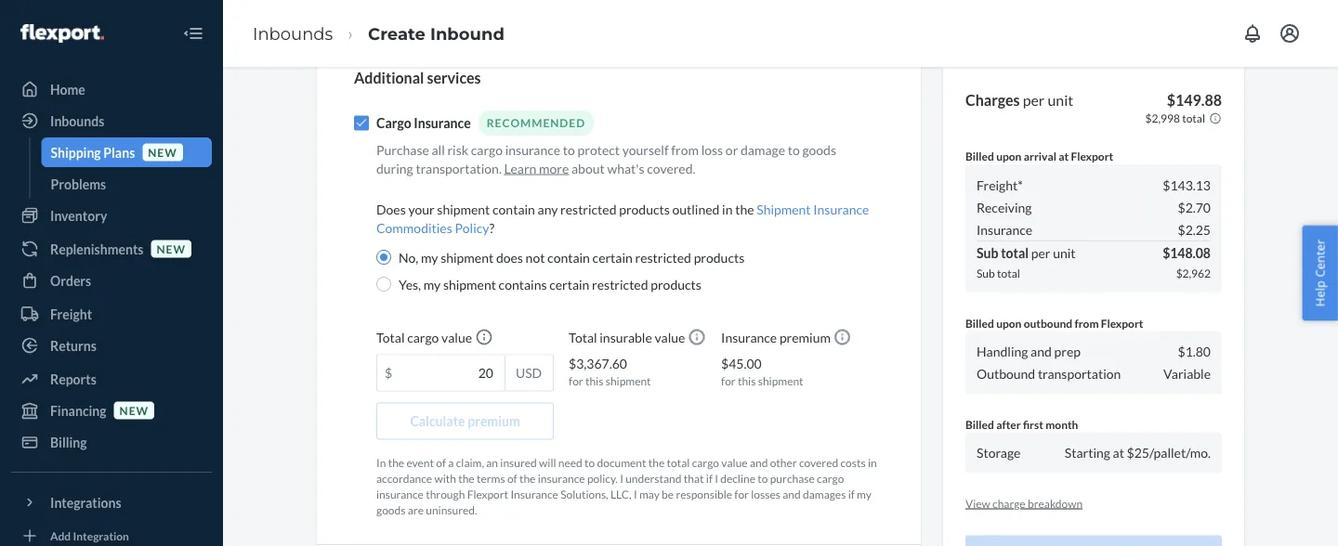 Task type: vqa. For each thing, say whether or not it's contained in the screenshot.
bottom requirements
no



Task type: describe. For each thing, give the bounding box(es) containing it.
help center
[[1312, 240, 1329, 307]]

costs
[[841, 456, 866, 469]]

with
[[435, 472, 456, 485]]

billing
[[50, 435, 87, 451]]

starting at $25/pallet/mo.
[[1065, 445, 1212, 461]]

2 vertical spatial insurance
[[377, 488, 424, 501]]

a
[[448, 456, 454, 469]]

value for insurable
[[655, 330, 686, 346]]

restricted for certain
[[592, 277, 649, 292]]

new for replenishments
[[157, 242, 186, 256]]

0 vertical spatial and
[[1031, 344, 1052, 360]]

solutions,
[[561, 488, 609, 501]]

starting
[[1065, 445, 1111, 461]]

shipment for contain
[[437, 201, 490, 217]]

understand
[[626, 472, 682, 485]]

billed for freight*
[[966, 150, 995, 163]]

returns link
[[11, 331, 212, 361]]

does
[[377, 201, 406, 217]]

sub for sub total
[[977, 267, 996, 280]]

need
[[559, 456, 583, 469]]

insured
[[501, 456, 537, 469]]

this for $45.00
[[738, 374, 756, 388]]

$2,998 total
[[1146, 111, 1206, 125]]

flexport logo image
[[20, 24, 104, 43]]

shipment inside $3,367.60 for this shipment
[[606, 374, 651, 388]]

help
[[1312, 281, 1329, 307]]

the down insured
[[520, 472, 536, 485]]

1 horizontal spatial certain
[[593, 250, 633, 265]]

orders link
[[11, 266, 212, 296]]

value inside in the event of a claim, an insured will need to document the total cargo value and other covered costs in accordance with the terms of the insurance policy. i understand that if i decline to purchase cargo insurance through flexport insurance solutions, llc, i may be responsible for losses and damages if my goods are uninsured.
[[722, 456, 748, 469]]

products for does your shipment contain any restricted products outlined in the
[[619, 201, 670, 217]]

responsible
[[676, 488, 733, 501]]

through
[[426, 488, 465, 501]]

charges per unit
[[966, 91, 1074, 109]]

add
[[50, 529, 71, 543]]

document
[[597, 456, 647, 469]]

1 horizontal spatial of
[[508, 472, 518, 485]]

shipment for does
[[441, 250, 494, 265]]

restricted for any
[[561, 201, 617, 217]]

view charge breakdown button
[[966, 496, 1223, 512]]

Enter cargo value text field
[[378, 356, 505, 391]]

are
[[408, 504, 424, 517]]

reports link
[[11, 365, 212, 394]]

damages
[[803, 488, 846, 501]]

cargo
[[377, 115, 412, 131]]

may
[[640, 488, 660, 501]]

to up more
[[563, 142, 575, 158]]

your
[[409, 201, 435, 217]]

contains
[[499, 277, 547, 292]]

create inbound
[[368, 23, 505, 44]]

additional
[[354, 68, 424, 86]]

usd
[[516, 365, 542, 381]]

insurance up "all"
[[414, 115, 471, 131]]

purchase
[[771, 472, 815, 485]]

sub total per unit
[[977, 245, 1076, 261]]

additional services
[[354, 68, 481, 86]]

charge
[[993, 497, 1026, 511]]

flexport inside in the event of a claim, an insured will need to document the total cargo value and other covered costs in accordance with the terms of the insurance policy. i understand that if i decline to purchase cargo insurance through flexport insurance solutions, llc, i may be responsible for losses and damages if my goods are uninsured.
[[467, 488, 509, 501]]

shipment inside $45.00 for this shipment
[[758, 374, 804, 388]]

?
[[490, 220, 495, 236]]

yourself
[[623, 142, 669, 158]]

inbound
[[431, 23, 505, 44]]

products for yes, my shipment contains certain restricted products
[[651, 277, 702, 292]]

0 vertical spatial at
[[1059, 150, 1070, 163]]

cargo up enter cargo value text field
[[407, 330, 439, 346]]

$3,367.60
[[569, 356, 628, 372]]

transportation
[[1039, 366, 1122, 382]]

arrival
[[1024, 150, 1057, 163]]

1 vertical spatial insurance
[[538, 472, 585, 485]]

total for $2,998 total
[[1183, 111, 1206, 125]]

integrations button
[[11, 488, 212, 518]]

does your shipment contain any restricted products outlined in the
[[377, 201, 757, 217]]

month
[[1046, 418, 1079, 431]]

value for cargo
[[442, 330, 472, 346]]

returns
[[50, 338, 97, 354]]

insurable
[[600, 330, 653, 346]]

goods inside purchase all risk cargo insurance to protect yourself from loss or damage to goods during transportation.
[[803, 142, 837, 158]]

total for sub total
[[998, 267, 1021, 280]]

$2.25
[[1179, 222, 1212, 238]]

premium for calculate premium
[[468, 414, 520, 430]]

integration
[[73, 529, 129, 543]]

be
[[662, 488, 674, 501]]

upon for freight*
[[997, 150, 1022, 163]]

more
[[539, 160, 569, 176]]

1 vertical spatial inbounds link
[[11, 106, 212, 136]]

1 vertical spatial from
[[1075, 316, 1100, 330]]

sub for sub total per unit
[[977, 245, 999, 261]]

0 horizontal spatial certain
[[550, 277, 590, 292]]

shipment insurance commodities policy link
[[377, 201, 870, 236]]

yes,
[[399, 277, 421, 292]]

my inside in the event of a claim, an insured will need to document the total cargo value and other covered costs in accordance with the terms of the insurance policy. i understand that if i decline to purchase cargo insurance through flexport insurance solutions, llc, i may be responsible for losses and damages if my goods are uninsured.
[[857, 488, 872, 501]]

flexport for outbound transportation
[[1102, 316, 1144, 330]]

billed upon arrival at flexport
[[966, 150, 1114, 163]]

1 vertical spatial and
[[750, 456, 768, 469]]

billing link
[[11, 428, 212, 457]]

for for $45.00
[[722, 374, 736, 388]]

1 horizontal spatial and
[[783, 488, 801, 501]]

handling and prep
[[977, 344, 1081, 360]]

learn more link
[[504, 160, 569, 176]]

freight
[[50, 306, 92, 322]]

open account menu image
[[1279, 22, 1302, 45]]

outbound
[[1024, 316, 1073, 330]]

cargo up that
[[692, 456, 720, 469]]

during
[[377, 160, 414, 176]]

that
[[684, 472, 704, 485]]

learn
[[504, 160, 537, 176]]

billed after first month
[[966, 418, 1079, 431]]

this for $3,367.60
[[586, 374, 604, 388]]

in
[[377, 456, 386, 469]]

$1.80
[[1179, 344, 1212, 360]]

open notifications image
[[1242, 22, 1265, 45]]

covered
[[800, 456, 839, 469]]

shipping plans
[[51, 145, 135, 160]]

my for yes,
[[424, 277, 441, 292]]

add integration link
[[11, 525, 212, 547]]

accordance
[[377, 472, 433, 485]]

for for $3,367.60
[[569, 374, 584, 388]]

2 horizontal spatial i
[[715, 472, 719, 485]]

policy
[[455, 220, 490, 236]]

billed upon outbound from flexport
[[966, 316, 1144, 330]]

my for no,
[[421, 250, 438, 265]]

learn more about what's covered.
[[504, 160, 696, 176]]

no,
[[399, 250, 419, 265]]

0 horizontal spatial i
[[620, 472, 624, 485]]

insurance down receiving
[[977, 222, 1033, 238]]

to up losses
[[758, 472, 768, 485]]

protect
[[578, 142, 620, 158]]



Task type: locate. For each thing, give the bounding box(es) containing it.
total cargo value
[[377, 330, 475, 346]]

for
[[569, 374, 584, 388], [722, 374, 736, 388], [735, 488, 749, 501]]

billed left after
[[966, 418, 995, 431]]

my right yes, on the left bottom
[[424, 277, 441, 292]]

2 sub from the top
[[977, 267, 996, 280]]

insurance
[[506, 142, 561, 158], [538, 472, 585, 485], [377, 488, 424, 501]]

certain down no, my shipment does not contain certain restricted products
[[550, 277, 590, 292]]

0 horizontal spatial this
[[586, 374, 604, 388]]

flexport up "transportation"
[[1102, 316, 1144, 330]]

policy.
[[588, 472, 618, 485]]

0 horizontal spatial of
[[436, 456, 446, 469]]

insurance down will
[[511, 488, 559, 501]]

0 vertical spatial inbounds
[[253, 23, 333, 44]]

0 vertical spatial inbounds link
[[253, 23, 333, 44]]

2 vertical spatial my
[[857, 488, 872, 501]]

1 horizontal spatial if
[[849, 488, 855, 501]]

from up prep
[[1075, 316, 1100, 330]]

0 vertical spatial certain
[[593, 250, 633, 265]]

and up outbound transportation
[[1031, 344, 1052, 360]]

products down what's
[[619, 201, 670, 217]]

products down outlined
[[694, 250, 745, 265]]

covered.
[[647, 160, 696, 176]]

1 horizontal spatial contain
[[548, 250, 590, 265]]

my
[[421, 250, 438, 265], [424, 277, 441, 292], [857, 488, 872, 501]]

all
[[432, 142, 445, 158]]

for down decline
[[735, 488, 749, 501]]

0 vertical spatial restricted
[[561, 201, 617, 217]]

and down purchase
[[783, 488, 801, 501]]

reports
[[50, 371, 97, 387]]

0 vertical spatial if
[[707, 472, 713, 485]]

home
[[50, 81, 85, 97]]

total up that
[[667, 456, 690, 469]]

restricted up insurable
[[592, 277, 649, 292]]

0 horizontal spatial from
[[672, 142, 699, 158]]

products up the total insurable value
[[651, 277, 702, 292]]

integrations
[[50, 495, 121, 511]]

the
[[736, 201, 755, 217], [388, 456, 405, 469], [649, 456, 665, 469], [459, 472, 475, 485], [520, 472, 536, 485]]

llc,
[[611, 488, 632, 501]]

1 vertical spatial products
[[694, 250, 745, 265]]

sub total
[[977, 267, 1021, 280]]

1 vertical spatial sub
[[977, 267, 996, 280]]

0 vertical spatial flexport
[[1072, 150, 1114, 163]]

None checkbox
[[354, 116, 369, 130]]

close navigation image
[[182, 22, 205, 45]]

any
[[538, 201, 558, 217]]

0 horizontal spatial if
[[707, 472, 713, 485]]

in right outlined
[[723, 201, 733, 217]]

None radio
[[377, 277, 391, 292]]

at right arrival
[[1059, 150, 1070, 163]]

loss
[[702, 142, 724, 158]]

i up responsible
[[715, 472, 719, 485]]

the up understand
[[649, 456, 665, 469]]

per down receiving
[[1032, 245, 1051, 261]]

purchase all risk cargo insurance to protect yourself from loss or damage to goods during transportation.
[[377, 142, 837, 176]]

shipment down $3,367.60
[[606, 374, 651, 388]]

or
[[726, 142, 739, 158]]

other
[[771, 456, 797, 469]]

decline
[[721, 472, 756, 485]]

value up decline
[[722, 456, 748, 469]]

1 vertical spatial my
[[424, 277, 441, 292]]

cargo right risk
[[471, 142, 503, 158]]

2 billed from the top
[[966, 316, 995, 330]]

3 billed from the top
[[966, 418, 995, 431]]

transportation.
[[416, 160, 502, 176]]

2 vertical spatial flexport
[[467, 488, 509, 501]]

billed up handling
[[966, 316, 995, 330]]

2 upon from the top
[[997, 316, 1022, 330]]

0 vertical spatial from
[[672, 142, 699, 158]]

create
[[368, 23, 426, 44]]

my down costs
[[857, 488, 872, 501]]

0 horizontal spatial premium
[[468, 414, 520, 430]]

0 vertical spatial my
[[421, 250, 438, 265]]

0 vertical spatial products
[[619, 201, 670, 217]]

create inbound link
[[368, 23, 505, 44]]

1 horizontal spatial from
[[1075, 316, 1100, 330]]

1 vertical spatial per
[[1032, 245, 1051, 261]]

this inside $3,367.60 for this shipment
[[586, 374, 604, 388]]

charges
[[966, 91, 1021, 109]]

1 horizontal spatial i
[[634, 488, 637, 501]]

0 horizontal spatial and
[[750, 456, 768, 469]]

2 vertical spatial restricted
[[592, 277, 649, 292]]

0 horizontal spatial goods
[[377, 504, 406, 517]]

insurance
[[414, 115, 471, 131], [814, 201, 870, 217], [977, 222, 1033, 238], [722, 330, 778, 346], [511, 488, 559, 501]]

2 vertical spatial new
[[120, 404, 149, 417]]

$45.00
[[722, 356, 762, 372]]

certain
[[593, 250, 633, 265], [550, 277, 590, 292]]

0 vertical spatial sub
[[977, 245, 999, 261]]

uninsured.
[[426, 504, 478, 517]]

of down insured
[[508, 472, 518, 485]]

help center button
[[1303, 226, 1339, 321]]

problems link
[[41, 169, 212, 199]]

view
[[966, 497, 991, 511]]

at
[[1059, 150, 1070, 163], [1114, 445, 1125, 461]]

cargo inside purchase all risk cargo insurance to protect yourself from loss or damage to goods during transportation.
[[471, 142, 503, 158]]

upon up handling
[[997, 316, 1022, 330]]

1 vertical spatial restricted
[[636, 250, 692, 265]]

total down "$149.88"
[[1183, 111, 1206, 125]]

recommended
[[487, 116, 586, 129]]

0 horizontal spatial total
[[377, 330, 405, 346]]

new up orders link at left
[[157, 242, 186, 256]]

in inside in the event of a claim, an insured will need to document the total cargo value and other covered costs in accordance with the terms of the insurance policy. i understand that if i decline to purchase cargo insurance through flexport insurance solutions, llc, i may be responsible for losses and damages if my goods are uninsured.
[[868, 456, 878, 469]]

1 horizontal spatial value
[[655, 330, 686, 346]]

goods left are
[[377, 504, 406, 517]]

the right in
[[388, 456, 405, 469]]

1 total from the left
[[377, 330, 405, 346]]

this inside $45.00 for this shipment
[[738, 374, 756, 388]]

total insurable value
[[569, 330, 688, 346]]

2 vertical spatial billed
[[966, 418, 995, 431]]

to right damage
[[788, 142, 800, 158]]

1 vertical spatial new
[[157, 242, 186, 256]]

insurance inside in the event of a claim, an insured will need to document the total cargo value and other covered costs in accordance with the terms of the insurance policy. i understand that if i decline to purchase cargo insurance through flexport insurance solutions, llc, i may be responsible for losses and damages if my goods are uninsured.
[[511, 488, 559, 501]]

insurance up $45.00
[[722, 330, 778, 346]]

total inside in the event of a claim, an insured will need to document the total cargo value and other covered costs in accordance with the terms of the insurance policy. i understand that if i decline to purchase cargo insurance through flexport insurance solutions, llc, i may be responsible for losses and damages if my goods are uninsured.
[[667, 456, 690, 469]]

sub down sub total per unit
[[977, 267, 996, 280]]

flexport for receiving
[[1072, 150, 1114, 163]]

the down claim,
[[459, 472, 475, 485]]

insurance premium
[[722, 330, 834, 346]]

flexport
[[1072, 150, 1114, 163], [1102, 316, 1144, 330], [467, 488, 509, 501]]

0 horizontal spatial value
[[442, 330, 472, 346]]

1 vertical spatial premium
[[468, 414, 520, 430]]

insurance inside purchase all risk cargo insurance to protect yourself from loss or damage to goods during transportation.
[[506, 142, 561, 158]]

shipment down "policy"
[[441, 250, 494, 265]]

new for shipping plans
[[148, 145, 177, 159]]

from up covered.
[[672, 142, 699, 158]]

premium for insurance premium
[[780, 330, 831, 346]]

value right insurable
[[655, 330, 686, 346]]

$25/pallet/mo.
[[1128, 445, 1212, 461]]

shipment up "policy"
[[437, 201, 490, 217]]

1 horizontal spatial this
[[738, 374, 756, 388]]

in
[[723, 201, 733, 217], [868, 456, 878, 469]]

0 vertical spatial goods
[[803, 142, 837, 158]]

1 vertical spatial if
[[849, 488, 855, 501]]

financing
[[50, 403, 107, 419]]

insurance up learn more link
[[506, 142, 561, 158]]

total for sub total per unit
[[1002, 245, 1029, 261]]

$2,998
[[1146, 111, 1181, 125]]

new for financing
[[120, 404, 149, 417]]

insurance down accordance
[[377, 488, 424, 501]]

contain up yes, my shipment contains certain restricted products
[[548, 250, 590, 265]]

1 vertical spatial unit
[[1054, 245, 1076, 261]]

billed
[[966, 150, 995, 163], [966, 316, 995, 330], [966, 418, 995, 431]]

and left other
[[750, 456, 768, 469]]

for inside $3,367.60 for this shipment
[[569, 374, 584, 388]]

flexport right arrival
[[1072, 150, 1114, 163]]

0 vertical spatial contain
[[493, 201, 535, 217]]

0 vertical spatial new
[[148, 145, 177, 159]]

this
[[586, 374, 604, 388], [738, 374, 756, 388]]

2 this from the left
[[738, 374, 756, 388]]

shipment for contains
[[443, 277, 496, 292]]

total up sub total
[[1002, 245, 1029, 261]]

claim,
[[456, 456, 484, 469]]

2 vertical spatial and
[[783, 488, 801, 501]]

shipment insurance commodities policy
[[377, 201, 870, 236]]

for down $3,367.60
[[569, 374, 584, 388]]

for down $45.00
[[722, 374, 736, 388]]

for inside in the event of a claim, an insured will need to document the total cargo value and other covered costs in accordance with the terms of the insurance policy. i understand that if i decline to purchase cargo insurance through flexport insurance solutions, llc, i may be responsible for losses and damages if my goods are uninsured.
[[735, 488, 749, 501]]

insurance down need
[[538, 472, 585, 485]]

my right no,
[[421, 250, 438, 265]]

1 vertical spatial inbounds
[[50, 113, 104, 129]]

total down sub total per unit
[[998, 267, 1021, 280]]

new down reports "link"
[[120, 404, 149, 417]]

shipping
[[51, 145, 101, 160]]

outlined
[[673, 201, 720, 217]]

event
[[407, 456, 434, 469]]

variable
[[1164, 366, 1212, 382]]

i down the document
[[620, 472, 624, 485]]

1 vertical spatial certain
[[550, 277, 590, 292]]

1 this from the left
[[586, 374, 604, 388]]

restricted down shipment insurance commodities policy link on the top of page
[[636, 250, 692, 265]]

to
[[563, 142, 575, 158], [788, 142, 800, 158], [585, 456, 595, 469], [758, 472, 768, 485]]

i
[[620, 472, 624, 485], [715, 472, 719, 485], [634, 488, 637, 501]]

an
[[487, 456, 498, 469]]

1 horizontal spatial in
[[868, 456, 878, 469]]

certain down the shipment insurance commodities policy
[[593, 250, 633, 265]]

breakdown
[[1028, 497, 1083, 511]]

the left shipment
[[736, 201, 755, 217]]

1 horizontal spatial goods
[[803, 142, 837, 158]]

orders
[[50, 273, 91, 289]]

total
[[377, 330, 405, 346], [569, 330, 598, 346]]

per right charges
[[1023, 91, 1045, 109]]

insurance right shipment
[[814, 201, 870, 217]]

1 vertical spatial flexport
[[1102, 316, 1144, 330]]

1 billed from the top
[[966, 150, 995, 163]]

services
[[427, 68, 481, 86]]

unit up arrival
[[1048, 91, 1074, 109]]

1 vertical spatial billed
[[966, 316, 995, 330]]

inbounds inside breadcrumbs navigation
[[253, 23, 333, 44]]

at right starting
[[1114, 445, 1125, 461]]

total up $
[[377, 330, 405, 346]]

2 total from the left
[[569, 330, 598, 346]]

upon for handling and prep
[[997, 316, 1022, 330]]

0 vertical spatial upon
[[997, 150, 1022, 163]]

0 vertical spatial in
[[723, 201, 733, 217]]

1 vertical spatial contain
[[548, 250, 590, 265]]

if right that
[[707, 472, 713, 485]]

terms
[[477, 472, 505, 485]]

0 vertical spatial per
[[1023, 91, 1045, 109]]

0 vertical spatial billed
[[966, 150, 995, 163]]

from inside purchase all risk cargo insurance to protect yourself from loss or damage to goods during transportation.
[[672, 142, 699, 158]]

0 horizontal spatial inbounds link
[[11, 106, 212, 136]]

premium up an
[[468, 414, 520, 430]]

2 vertical spatial products
[[651, 277, 702, 292]]

inventory link
[[11, 201, 212, 231]]

restricted
[[561, 201, 617, 217], [636, 250, 692, 265], [592, 277, 649, 292]]

total for total insurable value
[[569, 330, 598, 346]]

upon up freight* at the top of page
[[997, 150, 1022, 163]]

0 horizontal spatial contain
[[493, 201, 535, 217]]

1 horizontal spatial inbounds
[[253, 23, 333, 44]]

unit up "billed upon outbound from flexport"
[[1054, 245, 1076, 261]]

total up $3,367.60
[[569, 330, 598, 346]]

calculate premium button
[[377, 403, 554, 440]]

freight link
[[11, 299, 212, 329]]

value up enter cargo value text field
[[442, 330, 472, 346]]

i left may
[[634, 488, 637, 501]]

billed up freight* at the top of page
[[966, 150, 995, 163]]

flexport down terms
[[467, 488, 509, 501]]

contain up ?
[[493, 201, 535, 217]]

first
[[1024, 418, 1044, 431]]

None radio
[[377, 250, 391, 265]]

2 horizontal spatial value
[[722, 456, 748, 469]]

breadcrumbs navigation
[[238, 6, 520, 61]]

in right costs
[[868, 456, 878, 469]]

1 vertical spatial at
[[1114, 445, 1125, 461]]

receiving
[[977, 200, 1033, 215]]

goods right damage
[[803, 142, 837, 158]]

$143.13
[[1164, 177, 1212, 193]]

1 sub from the top
[[977, 245, 999, 261]]

sub up sub total
[[977, 245, 999, 261]]

1 vertical spatial in
[[868, 456, 878, 469]]

new right plans
[[148, 145, 177, 159]]

premium inside calculate premium button
[[468, 414, 520, 430]]

handling
[[977, 344, 1029, 360]]

goods inside in the event of a claim, an insured will need to document the total cargo value and other covered costs in accordance with the terms of the insurance policy. i understand that if i decline to purchase cargo insurance through flexport insurance solutions, llc, i may be responsible for losses and damages if my goods are uninsured.
[[377, 504, 406, 517]]

upon
[[997, 150, 1022, 163], [997, 316, 1022, 330]]

to right need
[[585, 456, 595, 469]]

this down $3,367.60
[[586, 374, 604, 388]]

1 vertical spatial goods
[[377, 504, 406, 517]]

0 vertical spatial premium
[[780, 330, 831, 346]]

billed for handling and prep
[[966, 316, 995, 330]]

$45.00 for this shipment
[[722, 356, 804, 388]]

1 horizontal spatial premium
[[780, 330, 831, 346]]

inbounds link inside breadcrumbs navigation
[[253, 23, 333, 44]]

premium up $45.00 for this shipment
[[780, 330, 831, 346]]

0 vertical spatial unit
[[1048, 91, 1074, 109]]

0 vertical spatial of
[[436, 456, 446, 469]]

shipment down $45.00
[[758, 374, 804, 388]]

of left a
[[436, 456, 446, 469]]

1 horizontal spatial at
[[1114, 445, 1125, 461]]

not
[[526, 250, 545, 265]]

0 horizontal spatial at
[[1059, 150, 1070, 163]]

this down $45.00
[[738, 374, 756, 388]]

losses
[[752, 488, 781, 501]]

yes, my shipment contains certain restricted products
[[399, 277, 702, 292]]

2 horizontal spatial and
[[1031, 344, 1052, 360]]

cargo up damages
[[817, 472, 845, 485]]

0 vertical spatial insurance
[[506, 142, 561, 158]]

0 horizontal spatial inbounds
[[50, 113, 104, 129]]

freight*
[[977, 177, 1024, 193]]

in the event of a claim, an insured will need to document the total cargo value and other covered costs in accordance with the terms of the insurance policy. i understand that if i decline to purchase cargo insurance through flexport insurance solutions, llc, i may be responsible for losses and damages if my goods are uninsured.
[[377, 456, 878, 517]]

total for total cargo value
[[377, 330, 405, 346]]

insurance inside the shipment insurance commodities policy
[[814, 201, 870, 217]]

for inside $45.00 for this shipment
[[722, 374, 736, 388]]

if right damages
[[849, 488, 855, 501]]

1 vertical spatial of
[[508, 472, 518, 485]]

shipment down does
[[443, 277, 496, 292]]

1 horizontal spatial inbounds link
[[253, 23, 333, 44]]

0 horizontal spatial in
[[723, 201, 733, 217]]

1 horizontal spatial total
[[569, 330, 598, 346]]

1 vertical spatial upon
[[997, 316, 1022, 330]]

restricted right any
[[561, 201, 617, 217]]

1 upon from the top
[[997, 150, 1022, 163]]



